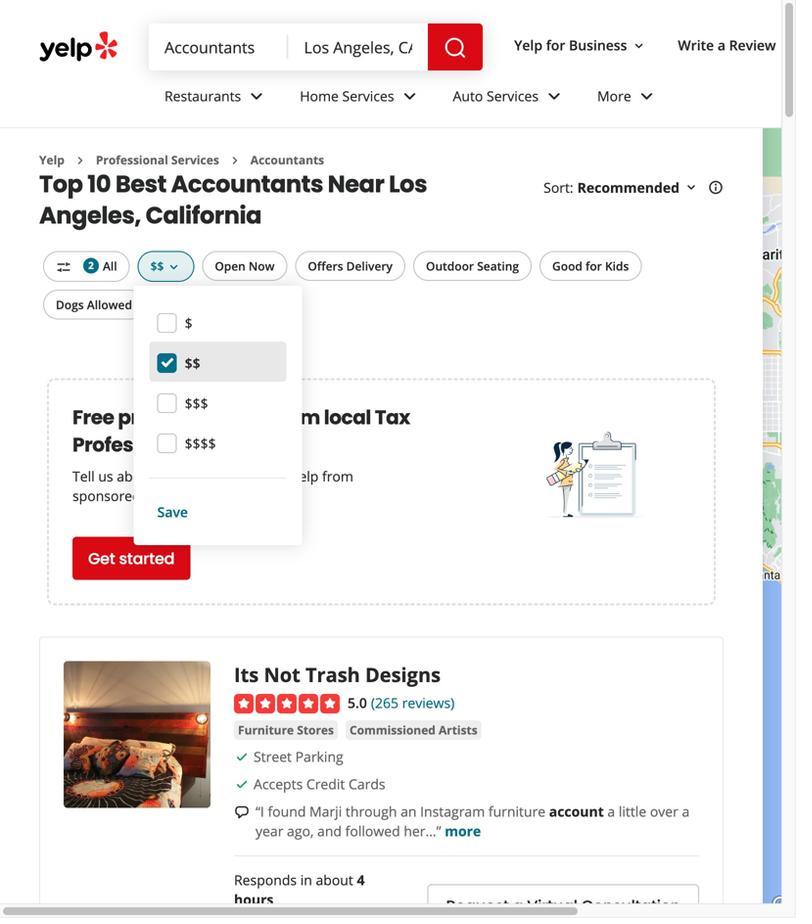 Task type: describe. For each thing, give the bounding box(es) containing it.
4
[[357, 871, 365, 890]]

get
[[267, 467, 287, 486]]

accountants inside top 10 best accountants near los angeles, california
[[171, 168, 323, 201]]

"i found marji through an instagram furniture account
[[256, 803, 604, 821]]

businesses.
[[144, 487, 218, 505]]

a right write
[[718, 36, 726, 54]]

kids
[[605, 258, 629, 274]]

yelp link
[[39, 152, 64, 168]]

16 chevron right v2 image for professional services
[[72, 153, 88, 168]]

business
[[569, 36, 627, 54]]

16 info v2 image
[[708, 180, 724, 196]]

good for kids
[[552, 258, 629, 274]]

not
[[264, 661, 300, 688]]

1 horizontal spatial about
[[316, 871, 353, 890]]

sort:
[[544, 178, 574, 197]]

a left little
[[608, 803, 615, 821]]

dogs allowed
[[56, 297, 132, 313]]

get started
[[88, 548, 175, 570]]

over
[[650, 803, 679, 821]]

open
[[215, 258, 246, 274]]

request a virtual consultation button
[[428, 885, 699, 919]]

yelp for business button
[[506, 28, 655, 63]]

more
[[445, 822, 481, 841]]

google image
[[768, 893, 796, 919]]

yelp for business
[[514, 36, 627, 54]]

(265 reviews) link
[[371, 692, 455, 713]]

map region
[[546, 77, 796, 919]]

professional services
[[96, 152, 219, 168]]

and inside a little over a year ago, and followed her..."
[[317, 822, 342, 841]]

accountants down home
[[251, 152, 324, 168]]

write a review
[[678, 36, 776, 54]]

found
[[268, 803, 306, 821]]

ago,
[[287, 822, 314, 841]]

parking
[[295, 748, 344, 766]]

its not trash designs link
[[234, 661, 441, 688]]

marji
[[310, 803, 342, 821]]

home services link
[[284, 71, 437, 127]]

24 chevron down v2 image for home services
[[398, 85, 422, 108]]

furniture
[[489, 803, 546, 821]]

artists
[[439, 722, 478, 739]]

home services
[[300, 87, 394, 105]]

cards
[[349, 775, 385, 794]]

sponsored
[[72, 487, 141, 505]]

its not trash designs image
[[64, 661, 211, 808]]

professional services link
[[96, 152, 219, 168]]

seating
[[477, 258, 519, 274]]

accepts
[[254, 775, 303, 794]]

all
[[103, 258, 117, 274]]

followed
[[345, 822, 400, 841]]

outdoor seating button
[[413, 251, 532, 281]]

instagram
[[420, 803, 485, 821]]

outdoor seating
[[426, 258, 519, 274]]

auto services link
[[437, 71, 582, 127]]

home
[[300, 87, 339, 105]]

2 all
[[88, 258, 117, 274]]

free price estimates from local tax professionals image
[[546, 426, 644, 524]]

local
[[324, 404, 371, 431]]

1 vertical spatial from
[[322, 467, 353, 486]]

los
[[389, 168, 427, 201]]

commissioned artists
[[350, 722, 478, 739]]

accountants link
[[251, 152, 324, 168]]

commissioned artists link
[[346, 721, 482, 740]]

$
[[185, 314, 193, 332]]

designs
[[365, 661, 441, 688]]

services for auto services
[[487, 87, 539, 105]]

yelp for yelp link
[[39, 152, 64, 168]]

us
[[98, 467, 113, 486]]

$$$$
[[185, 434, 216, 453]]

best
[[115, 168, 166, 201]]

$$ inside dropdown button
[[150, 258, 164, 274]]

10
[[87, 168, 111, 201]]

free
[[72, 404, 114, 431]]

good
[[552, 258, 583, 274]]

2
[[88, 259, 94, 272]]

dogs allowed button
[[43, 290, 145, 320]]

Find text field
[[165, 36, 273, 58]]

furniture stores
[[238, 722, 334, 739]]

none field the near
[[304, 36, 412, 58]]

your
[[158, 467, 187, 486]]

0 vertical spatial from
[[273, 404, 320, 431]]

price
[[118, 404, 167, 431]]

furniture stores button
[[234, 721, 338, 740]]

5 star rating image
[[234, 694, 340, 714]]

angeles,
[[39, 199, 141, 232]]

4 hours
[[234, 871, 365, 909]]

commissioned
[[350, 722, 436, 739]]



Task type: locate. For each thing, give the bounding box(es) containing it.
16 checkmark v2 image
[[234, 750, 250, 765], [234, 777, 250, 793]]

2 horizontal spatial 16 chevron down v2 image
[[684, 180, 699, 196]]

0 horizontal spatial services
[[171, 152, 219, 168]]

$$ button
[[149, 342, 287, 382]]

services for professional services
[[171, 152, 219, 168]]

16 checkmark v2 image for street parking
[[234, 750, 250, 765]]

1 vertical spatial for
[[586, 258, 602, 274]]

and inside free price estimates from local tax professionals tell us about your project and get help from sponsored businesses.
[[239, 467, 263, 486]]

get started button
[[72, 537, 190, 580]]

0 vertical spatial 16 chevron down v2 image
[[631, 38, 647, 54]]

0 vertical spatial for
[[546, 36, 565, 54]]

0 horizontal spatial from
[[273, 404, 320, 431]]

year
[[256, 822, 283, 841]]

1 horizontal spatial and
[[317, 822, 342, 841]]

allowed
[[87, 297, 132, 313]]

a inside 'button'
[[513, 896, 523, 918]]

and down marji
[[317, 822, 342, 841]]

24 chevron down v2 image
[[398, 85, 422, 108], [635, 85, 659, 108]]

24 chevron down v2 image inside home services link
[[398, 85, 422, 108]]

for
[[546, 36, 565, 54], [586, 258, 602, 274]]

2 vertical spatial 16 chevron down v2 image
[[166, 259, 182, 275]]

24 chevron down v2 image left auto
[[398, 85, 422, 108]]

None field
[[165, 36, 273, 58], [304, 36, 412, 58]]

1 horizontal spatial 24 chevron down v2 image
[[635, 85, 659, 108]]

an
[[401, 803, 417, 821]]

request
[[446, 896, 509, 918]]

a left virtual
[[513, 896, 523, 918]]

1 16 chevron right v2 image from the left
[[72, 153, 88, 168]]

now
[[249, 258, 275, 274]]

1 none field from the left
[[165, 36, 273, 58]]

0 horizontal spatial 24 chevron down v2 image
[[245, 85, 269, 108]]

about
[[117, 467, 154, 486], [316, 871, 353, 890]]

filters group
[[39, 251, 646, 545]]

0 horizontal spatial none field
[[165, 36, 273, 58]]

1 horizontal spatial 16 chevron down v2 image
[[631, 38, 647, 54]]

yelp for yelp for business
[[514, 36, 543, 54]]

24 chevron down v2 image for more
[[635, 85, 659, 108]]

offers delivery
[[308, 258, 393, 274]]

16 chevron down v2 image for yelp for business
[[631, 38, 647, 54]]

1 24 chevron down v2 image from the left
[[398, 85, 422, 108]]

1 vertical spatial 16 checkmark v2 image
[[234, 777, 250, 793]]

1 vertical spatial $$
[[185, 354, 200, 373]]

0 vertical spatial and
[[239, 467, 263, 486]]

services right auto
[[487, 87, 539, 105]]

none field up restaurants
[[165, 36, 273, 58]]

none field find
[[165, 36, 273, 58]]

for inside filters group
[[586, 258, 602, 274]]

0 horizontal spatial 16 chevron right v2 image
[[72, 153, 88, 168]]

recommended button
[[578, 178, 699, 197]]

$$$ button
[[149, 382, 287, 422]]

services inside auto services link
[[487, 87, 539, 105]]

(265 reviews)
[[371, 694, 455, 712]]

16 checkmark v2 image for accepts credit cards
[[234, 777, 250, 793]]

1 horizontal spatial for
[[586, 258, 602, 274]]

stores
[[297, 722, 334, 739]]

trash
[[306, 661, 360, 688]]

write a review link
[[670, 28, 784, 63]]

about right the us
[[117, 467, 154, 486]]

request a virtual consultation
[[446, 896, 681, 918]]

16 checkmark v2 image up 16 speech v2 icon on the left of page
[[234, 777, 250, 793]]

a
[[718, 36, 726, 54], [608, 803, 615, 821], [682, 803, 690, 821], [513, 896, 523, 918]]

$$ down $
[[185, 354, 200, 373]]

0 horizontal spatial 16 chevron down v2 image
[[166, 259, 182, 275]]

for left business
[[546, 36, 565, 54]]

restaurants
[[165, 87, 241, 105]]

24 chevron down v2 image inside auto services link
[[543, 85, 566, 108]]

and left get
[[239, 467, 263, 486]]

about inside free price estimates from local tax professionals tell us about your project and get help from sponsored businesses.
[[117, 467, 154, 486]]

24 chevron down v2 image
[[245, 85, 269, 108], [543, 85, 566, 108]]

$$ button
[[138, 251, 194, 282]]

2 24 chevron down v2 image from the left
[[543, 85, 566, 108]]

Near text field
[[304, 36, 412, 58]]

professionals
[[72, 431, 203, 459]]

services up california
[[171, 152, 219, 168]]

a right over
[[682, 803, 690, 821]]

24 chevron down v2 image right restaurants
[[245, 85, 269, 108]]

1 vertical spatial yelp
[[39, 152, 64, 168]]

0 horizontal spatial and
[[239, 467, 263, 486]]

professional
[[96, 152, 168, 168]]

1 horizontal spatial 16 chevron right v2 image
[[227, 153, 243, 168]]

estimates
[[171, 404, 269, 431]]

account
[[549, 803, 604, 821]]

1 vertical spatial and
[[317, 822, 342, 841]]

business categories element
[[149, 71, 796, 127]]

reviews)
[[402, 694, 455, 712]]

from left "local"
[[273, 404, 320, 431]]

and
[[239, 467, 263, 486], [317, 822, 342, 841]]

restaurants link
[[149, 71, 284, 127]]

its not trash designs
[[234, 661, 441, 688]]

for for good
[[586, 258, 602, 274]]

2 16 chevron right v2 image from the left
[[227, 153, 243, 168]]

services
[[342, 87, 394, 105], [487, 87, 539, 105], [171, 152, 219, 168]]

1 horizontal spatial none field
[[304, 36, 412, 58]]

open now button
[[202, 251, 287, 281]]

16 chevron down v2 image inside yelp for business button
[[631, 38, 647, 54]]

16 checkmark v2 image left street
[[234, 750, 250, 765]]

a little over a year ago, and followed her..."
[[256, 803, 690, 841]]

more
[[598, 87, 631, 105]]

get
[[88, 548, 115, 570]]

16 chevron right v2 image left accountants link
[[227, 153, 243, 168]]

recommended
[[578, 178, 680, 197]]

accountants
[[251, 152, 324, 168], [171, 168, 323, 201]]

california
[[146, 199, 262, 232]]

search image
[[444, 36, 467, 60]]

0 vertical spatial 16 checkmark v2 image
[[234, 750, 250, 765]]

delivery
[[346, 258, 393, 274]]

0 horizontal spatial $$
[[150, 258, 164, 274]]

services for home services
[[342, 87, 394, 105]]

services right home
[[342, 87, 394, 105]]

0 horizontal spatial yelp
[[39, 152, 64, 168]]

16 chevron down v2 image for $$
[[166, 259, 182, 275]]

0 vertical spatial yelp
[[514, 36, 543, 54]]

tell
[[72, 467, 95, 486]]

dogs
[[56, 297, 84, 313]]

services inside home services link
[[342, 87, 394, 105]]

1 horizontal spatial yelp
[[514, 36, 543, 54]]

accepts credit cards
[[254, 775, 385, 794]]

16 chevron down v2 image left 16 info v2 icon
[[684, 180, 699, 196]]

accountants up 'open now'
[[171, 168, 323, 201]]

2 16 checkmark v2 image from the top
[[234, 777, 250, 793]]

1 horizontal spatial $$
[[185, 354, 200, 373]]

project
[[191, 467, 235, 486]]

none field up home services
[[304, 36, 412, 58]]

16 chevron down v2 image for recommended
[[684, 180, 699, 196]]

1 vertical spatial about
[[316, 871, 353, 890]]

2 horizontal spatial services
[[487, 87, 539, 105]]

0 horizontal spatial 24 chevron down v2 image
[[398, 85, 422, 108]]

5.0 link
[[348, 692, 367, 713]]

more link
[[445, 822, 481, 841]]

from
[[273, 404, 320, 431], [322, 467, 353, 486]]

save
[[157, 503, 188, 521]]

her..."
[[404, 822, 441, 841]]

save button
[[149, 494, 287, 530]]

$$
[[150, 258, 164, 274], [185, 354, 200, 373]]

hours
[[234, 891, 274, 909]]

for left kids
[[586, 258, 602, 274]]

for for yelp
[[546, 36, 565, 54]]

2 24 chevron down v2 image from the left
[[635, 85, 659, 108]]

0 horizontal spatial for
[[546, 36, 565, 54]]

commissioned artists button
[[346, 721, 482, 740]]

$$$
[[185, 394, 208, 413]]

0 vertical spatial about
[[117, 467, 154, 486]]

24 chevron down v2 image for restaurants
[[245, 85, 269, 108]]

16 filter v2 image
[[56, 259, 72, 275]]

furniture stores link
[[234, 721, 338, 740]]

1 horizontal spatial services
[[342, 87, 394, 105]]

yelp left 10
[[39, 152, 64, 168]]

16 chevron right v2 image
[[72, 153, 88, 168], [227, 153, 243, 168]]

$$ right all
[[150, 258, 164, 274]]

(265
[[371, 694, 399, 712]]

auto services
[[453, 87, 539, 105]]

offers
[[308, 258, 343, 274]]

24 chevron down v2 image inside more link
[[635, 85, 659, 108]]

from right help
[[322, 467, 353, 486]]

write
[[678, 36, 714, 54]]

1 horizontal spatial from
[[322, 467, 353, 486]]

furniture
[[238, 722, 294, 739]]

16 chevron down v2 image left the open
[[166, 259, 182, 275]]

yelp up auto services link
[[514, 36, 543, 54]]

"i
[[256, 803, 264, 821]]

1 horizontal spatial 24 chevron down v2 image
[[543, 85, 566, 108]]

1 vertical spatial 16 chevron down v2 image
[[684, 180, 699, 196]]

good for kids button
[[540, 251, 642, 281]]

16 chevron down v2 image inside recommended "popup button"
[[684, 180, 699, 196]]

24 chevron down v2 image right more
[[635, 85, 659, 108]]

0 horizontal spatial about
[[117, 467, 154, 486]]

help
[[291, 467, 319, 486]]

24 chevron down v2 image down "yelp for business"
[[543, 85, 566, 108]]

24 chevron down v2 image inside restaurants link
[[245, 85, 269, 108]]

about left 4
[[316, 871, 353, 890]]

$$$$ button
[[149, 422, 287, 462]]

16 chevron right v2 image right yelp link
[[72, 153, 88, 168]]

responds
[[234, 871, 297, 890]]

0 vertical spatial $$
[[150, 258, 164, 274]]

$$ inside button
[[185, 354, 200, 373]]

None search field
[[149, 24, 487, 71]]

1 24 chevron down v2 image from the left
[[245, 85, 269, 108]]

16 chevron down v2 image inside $$ dropdown button
[[166, 259, 182, 275]]

16 chevron down v2 image right business
[[631, 38, 647, 54]]

outdoor
[[426, 258, 474, 274]]

16 chevron down v2 image
[[631, 38, 647, 54], [684, 180, 699, 196], [166, 259, 182, 275]]

tax
[[375, 404, 410, 431]]

yelp inside yelp for business button
[[514, 36, 543, 54]]

near
[[328, 168, 384, 201]]

5.0
[[348, 694, 367, 712]]

offers delivery button
[[295, 251, 405, 281]]

2 none field from the left
[[304, 36, 412, 58]]

auto
[[453, 87, 483, 105]]

16 chevron right v2 image for accountants
[[227, 153, 243, 168]]

open now
[[215, 258, 275, 274]]

$ button
[[149, 301, 287, 342]]

its
[[234, 661, 259, 688]]

1 16 checkmark v2 image from the top
[[234, 750, 250, 765]]

24 chevron down v2 image for auto services
[[543, 85, 566, 108]]

little
[[619, 803, 647, 821]]

16 speech v2 image
[[234, 805, 250, 821]]



Task type: vqa. For each thing, say whether or not it's contained in the screenshot.
Home Services
yes



